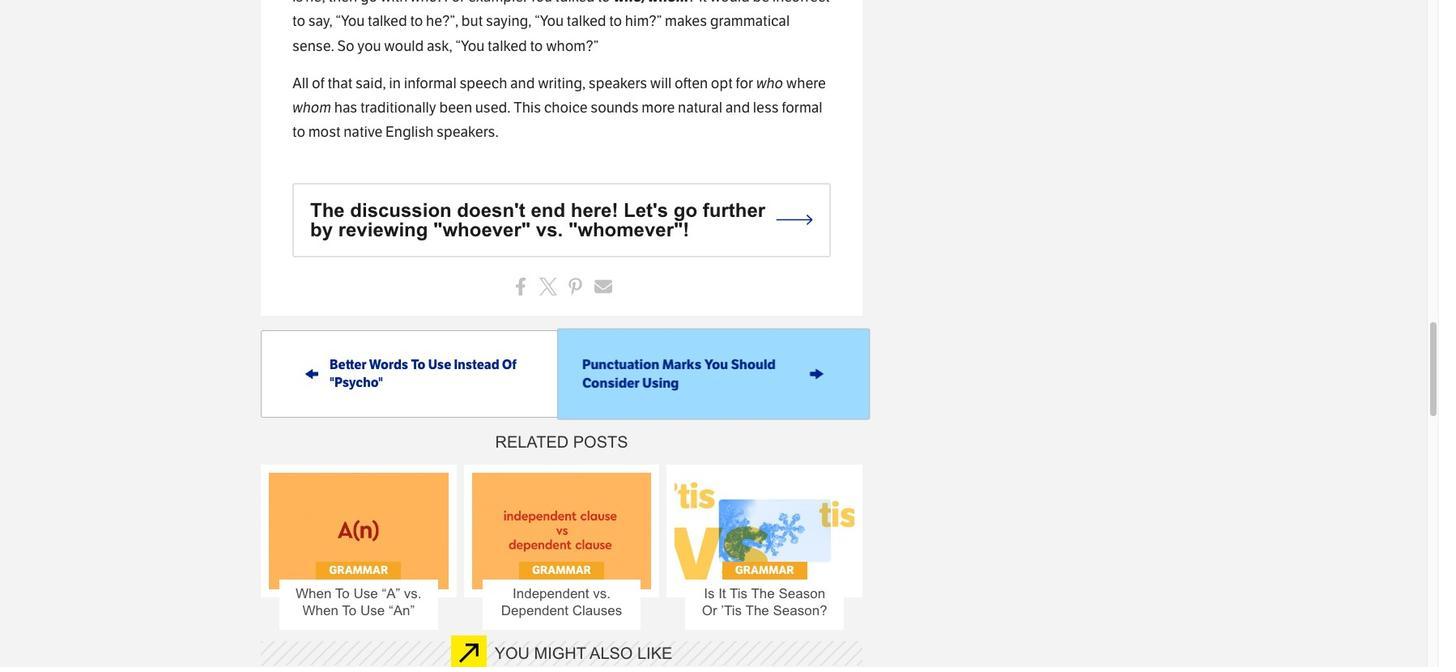 Task type: locate. For each thing, give the bounding box(es) containing it.
to
[[293, 13, 305, 30], [410, 13, 423, 30], [609, 13, 622, 30], [530, 37, 543, 55], [293, 123, 305, 141]]

grammar up when to use "a" vs. when to use "an"
[[329, 564, 388, 578]]

it
[[699, 0, 708, 6], [719, 587, 727, 602]]

opt
[[711, 74, 733, 92]]

let's
[[624, 199, 669, 221]]

2 horizontal spatial grammar
[[736, 564, 795, 578]]

talked up whom?"
[[567, 13, 607, 30]]

2 grammar link from the left
[[532, 564, 592, 578]]

he?",
[[426, 13, 459, 30]]

to left he?",
[[410, 13, 423, 30]]

vs. inside when to use "a" vs. when to use "an"
[[404, 587, 422, 602]]

1 grammar link from the left
[[329, 564, 388, 578]]

using
[[643, 375, 679, 391]]

and up this
[[511, 74, 535, 92]]

related posts
[[495, 433, 628, 451]]

is it tis the season or 'tis the season? link
[[702, 586, 828, 620]]

1 horizontal spatial vs.
[[536, 219, 563, 240]]

talked down saying,
[[488, 37, 527, 55]]

3 grammar from the left
[[736, 564, 795, 578]]

english
[[386, 123, 434, 141]]

use
[[428, 357, 452, 373], [354, 587, 378, 602], [361, 604, 385, 619]]

in
[[389, 74, 401, 92]]

2 horizontal spatial vs.
[[593, 587, 611, 602]]

informal
[[404, 74, 457, 92]]

will
[[651, 74, 672, 92]]

better
[[330, 357, 367, 373]]

grammar link up is it tis the season or 'tis the season?
[[736, 564, 795, 578]]

it right is
[[719, 587, 727, 602]]

"you down "but"
[[456, 37, 485, 55]]

use left instead
[[428, 357, 452, 373]]

"you up whom?"
[[535, 13, 564, 30]]

0 vertical spatial the
[[310, 199, 345, 221]]

grammar for use
[[329, 564, 388, 578]]

to
[[411, 357, 426, 373], [335, 587, 350, 602], [342, 604, 357, 619]]

1 vertical spatial when
[[303, 604, 339, 619]]

2 vertical spatial use
[[361, 604, 385, 619]]

0 vertical spatial when
[[296, 587, 332, 602]]

independent vs. dependent clauses link
[[499, 586, 625, 620]]

and inside the all of that said, in informal speech and writing, speakers will often opt for who where whom
[[511, 74, 535, 92]]

0 horizontal spatial vs.
[[404, 587, 422, 602]]

1 horizontal spatial would
[[711, 0, 750, 6]]

1 vertical spatial use
[[354, 587, 378, 602]]

grammar up independent
[[532, 564, 592, 578]]

1 horizontal spatial grammar link
[[532, 564, 592, 578]]

by
[[310, 219, 333, 240]]

1 vertical spatial to
[[335, 587, 350, 602]]

speakers
[[589, 74, 648, 92]]

1 horizontal spatial it
[[719, 587, 727, 602]]

grammar link up independent
[[532, 564, 592, 578]]

season?
[[773, 604, 828, 619]]

reviewing
[[338, 219, 428, 240]]

the left discussion
[[310, 199, 345, 221]]

the down tis
[[746, 604, 770, 619]]

would
[[711, 0, 750, 6], [384, 37, 424, 55]]

grammar link
[[329, 564, 388, 578], [532, 564, 592, 578], [736, 564, 795, 578]]

all
[[293, 74, 309, 92]]

whom
[[293, 99, 331, 116]]

use down "a" in the left bottom of the page
[[361, 604, 385, 619]]

of
[[312, 74, 325, 92]]

grammar up is it tis the season or 'tis the season?
[[736, 564, 795, 578]]

it inside is it tis the season or 'tis the season?
[[719, 587, 727, 602]]

grammar for tis
[[736, 564, 795, 578]]

to left him?"
[[609, 13, 622, 30]]

go
[[674, 199, 698, 221]]

to left "an" in the bottom of the page
[[342, 604, 357, 619]]

choice
[[544, 99, 588, 116]]

vs.
[[536, 219, 563, 240], [404, 587, 422, 602], [593, 587, 611, 602]]

grammar link up when to use "a" vs. when to use "an"
[[329, 564, 388, 578]]

0 vertical spatial use
[[428, 357, 452, 373]]

0 horizontal spatial it
[[699, 0, 708, 6]]

2 grammar from the left
[[532, 564, 592, 578]]

to left most
[[293, 123, 305, 141]]

0 vertical spatial would
[[711, 0, 750, 6]]

1 vertical spatial and
[[726, 99, 750, 116]]

grammar link for use
[[329, 564, 388, 578]]

would right you
[[384, 37, 424, 55]]

1 horizontal spatial grammar
[[532, 564, 592, 578]]

0 horizontal spatial would
[[384, 37, 424, 55]]

0 horizontal spatial "you
[[336, 13, 365, 30]]

punctuation marks you should consider using
[[583, 356, 776, 391]]

vs. up "an" in the bottom of the page
[[404, 587, 422, 602]]

whom?"
[[546, 37, 599, 55]]

might
[[534, 645, 586, 663]]

independent
[[513, 587, 590, 602]]

0 vertical spatial it
[[699, 0, 708, 6]]

formal
[[782, 99, 823, 116]]

the inside the discussion doesn't end here!  let's go further by reviewing "whoever" vs. "whomever"!
[[310, 199, 345, 221]]

1 horizontal spatial "you
[[456, 37, 485, 55]]

and inside has traditionally been used. this choice sounds more natural and less formal to most native english speakers.
[[726, 99, 750, 116]]

2 horizontal spatial grammar link
[[736, 564, 795, 578]]

better words to use instead of "psycho" link
[[261, 330, 560, 418]]

use left "a" in the left bottom of the page
[[354, 587, 378, 602]]

talked up you
[[368, 13, 407, 30]]

the discussion doesn't end here!  let's go further by reviewing "whoever" vs. "whomever"! link
[[293, 183, 831, 257]]

0 horizontal spatial and
[[511, 74, 535, 92]]

most
[[308, 123, 341, 141]]

be
[[753, 0, 770, 6]]

and
[[511, 74, 535, 92], [726, 99, 750, 116]]

"an"
[[389, 604, 415, 619]]

independent vs. dependent clauses
[[501, 587, 622, 619]]

say,
[[308, 13, 333, 30]]

and down for
[[726, 99, 750, 116]]

it up makes at the top of page
[[699, 0, 708, 6]]

1 grammar from the left
[[329, 564, 388, 578]]

the right tis
[[752, 587, 775, 602]]

instead
[[454, 357, 500, 373]]

1 vertical spatial it
[[719, 587, 727, 602]]

vs. left here!
[[536, 219, 563, 240]]

doesn't
[[457, 199, 526, 221]]

"a"
[[382, 587, 400, 602]]

0 vertical spatial to
[[411, 357, 426, 373]]

1 horizontal spatial and
[[726, 99, 750, 116]]

0 vertical spatial and
[[511, 74, 535, 92]]

discussion
[[350, 199, 452, 221]]

it would be incorrect to say, "you talked to he?", but saying, "you talked to him?" makes grammatical sense. so you would ask, "you talked to whom?"
[[293, 0, 831, 55]]

0 horizontal spatial grammar link
[[329, 564, 388, 578]]

"you up so
[[336, 13, 365, 30]]

to left "a" in the left bottom of the page
[[335, 587, 350, 602]]

saying,
[[486, 13, 532, 30]]

3 grammar link from the left
[[736, 564, 795, 578]]

to right words
[[411, 357, 426, 373]]

"you
[[336, 13, 365, 30], [535, 13, 564, 30], [456, 37, 485, 55]]

to left whom?"
[[530, 37, 543, 55]]

posts
[[574, 433, 628, 451]]

vs. up clauses
[[593, 587, 611, 602]]

has traditionally been used. this choice sounds more natural and less formal to most native english speakers.
[[293, 99, 823, 141]]

incorrect
[[773, 0, 831, 6]]

would up grammatical
[[711, 0, 750, 6]]

0 horizontal spatial grammar
[[329, 564, 388, 578]]

when
[[296, 587, 332, 602], [303, 604, 339, 619]]

ask,
[[427, 37, 453, 55]]

grammar
[[329, 564, 388, 578], [532, 564, 592, 578], [736, 564, 795, 578]]



Task type: vqa. For each thing, say whether or not it's contained in the screenshot.
ways related to Enduring
no



Task type: describe. For each thing, give the bounding box(es) containing it.
for
[[736, 74, 754, 92]]

you
[[495, 645, 530, 663]]

use inside better words to use instead of "psycho"
[[428, 357, 452, 373]]

related
[[495, 433, 569, 451]]

2 horizontal spatial "you
[[535, 13, 564, 30]]

end
[[531, 199, 566, 221]]

him?"
[[625, 13, 662, 30]]

has
[[334, 99, 358, 116]]

"psycho"
[[330, 375, 383, 390]]

consider
[[583, 375, 640, 391]]

to inside has traditionally been used. this choice sounds more natural and less formal to most native english speakers.
[[293, 123, 305, 141]]

is
[[704, 587, 715, 602]]

1 vertical spatial the
[[752, 587, 775, 602]]

all of that said, in informal speech and writing, speakers will often opt for who where whom
[[293, 74, 826, 116]]

clauses
[[573, 604, 622, 619]]

season
[[779, 587, 826, 602]]

is it tis the season or 'tis the season?
[[702, 587, 828, 619]]

to inside better words to use instead of "psycho"
[[411, 357, 426, 373]]

here!
[[571, 199, 619, 221]]

more
[[642, 99, 675, 116]]

this
[[514, 99, 541, 116]]

dependent
[[501, 604, 569, 619]]

when to use "a" vs. when to use "an" link
[[296, 586, 422, 620]]

to left say, at the top left of the page
[[293, 13, 305, 30]]

that
[[328, 74, 353, 92]]

marks
[[662, 356, 702, 372]]

grammar for dependent
[[532, 564, 592, 578]]

when to use "a" vs. when to use "an"
[[296, 587, 422, 619]]

you
[[358, 37, 381, 55]]

you
[[704, 356, 728, 372]]

you might also like
[[495, 645, 673, 663]]

who
[[757, 74, 784, 92]]

natural
[[678, 99, 723, 116]]

speakers.
[[437, 123, 499, 141]]

2 vertical spatial to
[[342, 604, 357, 619]]

less
[[753, 99, 779, 116]]

punctuation
[[583, 356, 660, 372]]

native
[[344, 123, 383, 141]]

it inside it would be incorrect to say, "you talked to he?", but saying, "you talked to him?" makes grammatical sense. so you would ask, "you talked to whom?"
[[699, 0, 708, 6]]

said,
[[356, 74, 386, 92]]

of
[[502, 357, 517, 373]]

grammatical
[[710, 13, 790, 30]]

often
[[675, 74, 708, 92]]

should
[[731, 356, 776, 372]]

sounds
[[591, 99, 639, 116]]

2 vertical spatial the
[[746, 604, 770, 619]]

grammar link for tis
[[736, 564, 795, 578]]

makes
[[665, 13, 707, 30]]

or
[[702, 604, 718, 619]]

"whomever"!
[[569, 219, 690, 240]]

but
[[462, 13, 483, 30]]

tis
[[730, 587, 748, 602]]

writing,
[[538, 74, 586, 92]]

vs. inside 'independent vs. dependent clauses'
[[593, 587, 611, 602]]

traditionally
[[360, 99, 437, 116]]

0 horizontal spatial talked
[[368, 13, 407, 30]]

1 horizontal spatial talked
[[488, 37, 527, 55]]

the discussion doesn't end here!  let's go further by reviewing "whoever" vs. "whomever"!
[[310, 199, 766, 240]]

speech
[[460, 74, 508, 92]]

vs. inside the discussion doesn't end here!  let's go further by reviewing "whoever" vs. "whomever"!
[[536, 219, 563, 240]]

1 vertical spatial would
[[384, 37, 424, 55]]

like
[[638, 645, 673, 663]]

also
[[590, 645, 633, 663]]

where
[[787, 74, 826, 92]]

punctuation marks you should consider using link
[[557, 329, 869, 420]]

grammar link for dependent
[[532, 564, 592, 578]]

further
[[703, 199, 766, 221]]

words
[[369, 357, 409, 373]]

better words to use instead of "psycho"
[[330, 357, 517, 390]]

so
[[338, 37, 355, 55]]

sense.
[[293, 37, 335, 55]]

'tis
[[721, 604, 742, 619]]

been
[[440, 99, 472, 116]]

"whoever"
[[434, 219, 531, 240]]

2 horizontal spatial talked
[[567, 13, 607, 30]]

used.
[[475, 99, 511, 116]]



